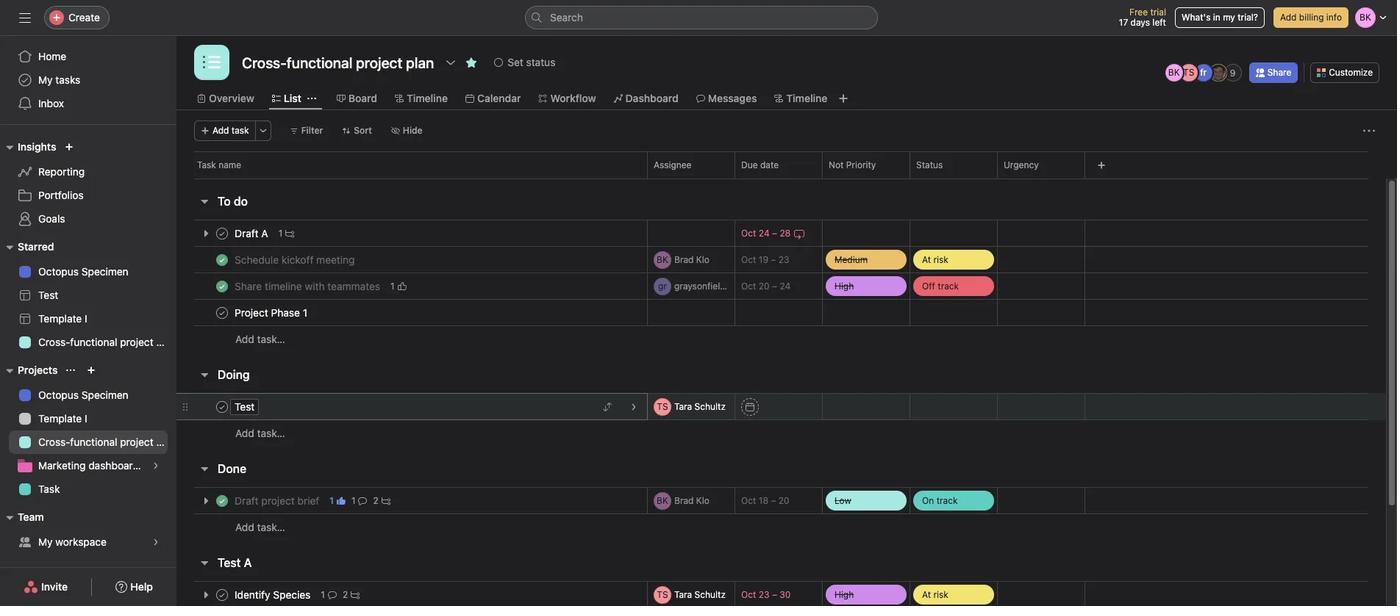 Task type: locate. For each thing, give the bounding box(es) containing it.
octopus specimen
[[38, 266, 129, 278], [38, 389, 129, 402]]

test down starred
[[38, 289, 58, 302]]

insights button
[[0, 138, 56, 156]]

1 cross-functional project plan link from the top
[[9, 331, 176, 355]]

specimen up test link
[[81, 266, 129, 278]]

risk for at risk popup button
[[934, 254, 949, 265]]

1 vertical spatial template i
[[38, 413, 87, 425]]

0 vertical spatial test
[[38, 289, 58, 302]]

1 vertical spatial at
[[922, 589, 931, 601]]

octopus specimen for test
[[38, 266, 129, 278]]

0 vertical spatial ts
[[1183, 67, 1195, 78]]

1 vertical spatial risk
[[934, 589, 949, 601]]

3 add task… row from the top
[[177, 514, 1386, 541]]

1 vertical spatial track
[[937, 495, 958, 506]]

1 vertical spatial add task… button
[[235, 426, 285, 442]]

1 comment image left 2 subtasks image
[[328, 591, 337, 600]]

0 vertical spatial tara schultz
[[674, 401, 726, 412]]

0 vertical spatial my
[[38, 74, 53, 86]]

octopus specimen inside starred element
[[38, 266, 129, 278]]

help button
[[106, 574, 162, 601]]

draft project brief cell
[[177, 488, 648, 515]]

i
[[85, 313, 87, 325], [85, 413, 87, 425]]

1 tara from the top
[[674, 401, 692, 412]]

completed image inside project phase 1 cell
[[213, 304, 231, 322]]

remove from starred image
[[466, 57, 478, 68]]

specimen
[[81, 266, 129, 278], [81, 389, 129, 402]]

1 vertical spatial octopus
[[38, 389, 79, 402]]

1 vertical spatial cross-functional project plan link
[[9, 431, 176, 455]]

1 vertical spatial task…
[[257, 427, 285, 440]]

template i for first template i link from the top
[[38, 313, 87, 325]]

test inside button
[[218, 557, 241, 570]]

task… down project phase 1 text field
[[257, 333, 285, 346]]

oct down "oct 19 – 23"
[[741, 281, 756, 292]]

1 collapse task list for this section image from the top
[[199, 369, 210, 381]]

3 add task… from the top
[[235, 521, 285, 534]]

add up a
[[235, 521, 254, 534]]

add task… inside header to do tree grid
[[235, 333, 285, 346]]

octopus down show options, current sort, top icon
[[38, 389, 79, 402]]

1 brad from the top
[[674, 254, 694, 265]]

1 vertical spatial high
[[835, 589, 854, 601]]

cross-functional project plan link up marketing dashboards on the left
[[9, 431, 176, 455]]

octopus specimen inside projects element
[[38, 389, 129, 402]]

1 comment image right 1 like. you liked this task image
[[359, 497, 367, 506]]

1 vertical spatial project
[[120, 436, 153, 449]]

tara inside button
[[674, 589, 692, 601]]

template i for 2nd template i link from the top of the page
[[38, 413, 87, 425]]

at inside popup button
[[922, 254, 931, 265]]

20 down 19
[[759, 281, 770, 292]]

1 horizontal spatial timeline
[[787, 92, 828, 104]]

projects element
[[0, 357, 177, 505]]

0 vertical spatial plan
[[156, 336, 176, 349]]

at risk for at risk popup button
[[922, 254, 949, 265]]

add inside header to do tree grid
[[235, 333, 254, 346]]

1 vertical spatial high button
[[823, 583, 910, 607]]

2 tara from the top
[[674, 589, 692, 601]]

trial
[[1151, 7, 1166, 18]]

team button
[[0, 509, 44, 527]]

on track
[[922, 495, 958, 506]]

1 vertical spatial at risk
[[922, 589, 949, 601]]

2 vertical spatial task…
[[257, 521, 285, 534]]

row containing task name
[[177, 152, 1397, 179]]

tara schultz left oct 23 – 30
[[674, 589, 726, 601]]

2 completed checkbox from the top
[[213, 398, 231, 416]]

high button
[[823, 274, 910, 299], [823, 583, 910, 607]]

0 vertical spatial task
[[197, 160, 216, 171]]

2 brad from the top
[[674, 495, 694, 506]]

add task… down project phase 1 text field
[[235, 333, 285, 346]]

1 cross-functional project plan from the top
[[38, 336, 176, 349]]

list
[[284, 92, 301, 104]]

add for "add billing info" button
[[1280, 12, 1297, 23]]

2 add task… from the top
[[235, 427, 285, 440]]

completed image inside share timeline with teammates cell
[[213, 278, 231, 295]]

0 vertical spatial collapse task list for this section image
[[199, 196, 210, 207]]

octopus specimen up test link
[[38, 266, 129, 278]]

1 collapse task list for this section image from the top
[[199, 196, 210, 207]]

completed checkbox left test text field
[[213, 398, 231, 416]]

1 vertical spatial plan
[[156, 436, 176, 449]]

header to do tree grid
[[177, 220, 1386, 353]]

1 specimen from the top
[[81, 266, 129, 278]]

expand subtask list for the task identify species image
[[200, 589, 212, 601]]

i inside projects element
[[85, 413, 87, 425]]

completed checkbox right expand subtask list for the task identify species image
[[213, 587, 231, 604]]

test inside starred element
[[38, 289, 58, 302]]

add task… row down oct 18 – 20
[[177, 514, 1386, 541]]

octopus specimen link for test
[[9, 260, 168, 284]]

1 functional from the top
[[70, 336, 117, 349]]

0 vertical spatial template i
[[38, 313, 87, 325]]

1 cross- from the top
[[38, 336, 70, 349]]

– for 24
[[772, 281, 777, 292]]

brad klo up "gr" 'button'
[[674, 254, 710, 265]]

2 at from the top
[[922, 589, 931, 601]]

at inside dropdown button
[[922, 589, 931, 601]]

workflow
[[550, 92, 596, 104]]

2 add task… button from the top
[[235, 426, 285, 442]]

2 klo from the top
[[696, 495, 710, 506]]

risk inside dropdown button
[[934, 589, 949, 601]]

oct for oct 19 – 23
[[741, 254, 756, 266]]

cross-functional project plan link inside starred element
[[9, 331, 176, 355]]

template i
[[38, 313, 87, 325], [38, 413, 87, 425]]

add
[[1280, 12, 1297, 23], [213, 125, 229, 136], [235, 333, 254, 346], [235, 427, 254, 440], [235, 521, 254, 534]]

completed checkbox inside schedule kickoff meeting 'cell'
[[213, 251, 231, 269]]

completed image right expand subtask list for the task draft a image
[[213, 225, 231, 242]]

my for my tasks
[[38, 74, 53, 86]]

0 vertical spatial collapse task list for this section image
[[199, 369, 210, 381]]

1 vertical spatial schultz
[[695, 589, 726, 601]]

2 schultz from the top
[[695, 589, 726, 601]]

plan
[[156, 336, 176, 349], [156, 436, 176, 449]]

off track
[[922, 281, 959, 292]]

row containing bk
[[177, 246, 1386, 274]]

bk inside row
[[657, 254, 668, 265]]

2 completed image from the top
[[213, 278, 231, 295]]

cross- up projects
[[38, 336, 70, 349]]

0 vertical spatial add task… button
[[235, 332, 285, 348]]

octopus specimen down new project or portfolio icon
[[38, 389, 129, 402]]

23 right 19
[[779, 254, 790, 266]]

1 vertical spatial bk
[[657, 254, 668, 265]]

workflow link
[[539, 90, 596, 107]]

1 vertical spatial template
[[38, 413, 82, 425]]

0 vertical spatial octopus specimen link
[[9, 260, 168, 284]]

klo inside header to do tree grid
[[696, 254, 710, 265]]

task… down test text field
[[257, 427, 285, 440]]

octopus for projects
[[38, 389, 79, 402]]

Identify Species text field
[[232, 588, 315, 603]]

completed image
[[213, 251, 231, 269], [213, 278, 231, 295], [213, 304, 231, 322], [213, 398, 231, 416]]

cross-functional project plan up new project or portfolio icon
[[38, 336, 176, 349]]

add task… button inside the header doing tree grid
[[235, 426, 285, 442]]

row containing brad klo
[[177, 488, 1386, 515]]

tara schultz right details icon
[[674, 401, 726, 412]]

1 brad klo from the top
[[674, 254, 710, 265]]

0 vertical spatial octopus specimen
[[38, 266, 129, 278]]

collapse task list for this section image
[[199, 196, 210, 207], [199, 463, 210, 475]]

0 vertical spatial octopus
[[38, 266, 79, 278]]

2 add task… row from the top
[[177, 420, 1386, 447]]

completed image inside schedule kickoff meeting 'cell'
[[213, 251, 231, 269]]

2 tara schultz from the top
[[674, 589, 726, 601]]

row containing 1
[[177, 273, 1386, 300]]

2 cross-functional project plan link from the top
[[9, 431, 176, 455]]

my left tasks
[[38, 74, 53, 86]]

completed image right expand subtask list for the task identify species image
[[213, 587, 231, 604]]

to do
[[218, 195, 248, 208]]

1 horizontal spatial show options image
[[802, 161, 811, 170]]

specimen down new project or portfolio icon
[[81, 389, 129, 402]]

1 completed checkbox from the top
[[213, 225, 231, 242]]

collapse task list for this section image for test a
[[199, 557, 210, 569]]

i for 2nd template i link from the top of the page
[[85, 413, 87, 425]]

test cell
[[177, 393, 648, 421]]

1 vertical spatial 23
[[759, 590, 770, 601]]

0 vertical spatial project
[[120, 336, 153, 349]]

completed image for gr
[[213, 278, 231, 295]]

4 completed image from the top
[[213, 398, 231, 416]]

1 schultz from the top
[[695, 401, 726, 412]]

template inside starred element
[[38, 313, 82, 325]]

add task… row for row containing ts
[[177, 420, 1386, 447]]

starred button
[[0, 238, 54, 256]]

0 vertical spatial 20
[[759, 281, 770, 292]]

2 specimen from the top
[[81, 389, 129, 402]]

insights element
[[0, 134, 177, 234]]

show options image left the remove from starred "icon"
[[445, 57, 457, 68]]

template i link up new project or portfolio icon
[[9, 307, 168, 331]]

search button
[[525, 6, 878, 29]]

share timeline with teammates cell
[[177, 273, 648, 300]]

template i inside starred element
[[38, 313, 87, 325]]

functional up marketing dashboards on the left
[[70, 436, 117, 449]]

oct for oct 20 – 24
[[741, 281, 756, 292]]

task inside projects element
[[38, 483, 60, 496]]

collapse task list for this section image for 1st completed image from the top of the page
[[199, 196, 210, 207]]

2 completed checkbox from the top
[[213, 278, 231, 295]]

at risk inside popup button
[[922, 254, 949, 265]]

1 vertical spatial show options image
[[802, 161, 811, 170]]

23 inside header to do tree grid
[[779, 254, 790, 266]]

2 octopus specimen from the top
[[38, 389, 129, 402]]

add task… button inside header done tree grid
[[235, 520, 285, 536]]

track right off
[[938, 281, 959, 292]]

status
[[526, 56, 556, 68]]

0 vertical spatial completed checkbox
[[213, 225, 231, 242]]

template for 2nd template i link from the top of the page
[[38, 413, 82, 425]]

cross-functional project plan inside projects element
[[38, 436, 176, 449]]

2 subtasks image
[[382, 497, 390, 506]]

template inside projects element
[[38, 413, 82, 425]]

template i up marketing
[[38, 413, 87, 425]]

1 tara schultz from the top
[[674, 401, 726, 412]]

0 vertical spatial cross-functional project plan
[[38, 336, 176, 349]]

oct inside header done tree grid
[[741, 496, 756, 507]]

specimen inside projects element
[[81, 389, 129, 402]]

task inside row
[[197, 160, 216, 171]]

2 cross- from the top
[[38, 436, 70, 449]]

add left the billing
[[1280, 12, 1297, 23]]

2 vertical spatial add task… button
[[235, 520, 285, 536]]

show options image left not
[[802, 161, 811, 170]]

bk left fr
[[1169, 67, 1180, 78]]

at risk button
[[911, 583, 997, 607]]

0 horizontal spatial timeline link
[[395, 90, 448, 107]]

teams element
[[0, 505, 177, 557]]

octopus inside starred element
[[38, 266, 79, 278]]

1 octopus from the top
[[38, 266, 79, 278]]

header done tree grid
[[177, 488, 1386, 541]]

my inside teams element
[[38, 536, 53, 549]]

timeline
[[407, 92, 448, 104], [787, 92, 828, 104]]

functional up new project or portfolio icon
[[70, 336, 117, 349]]

add task… row down oct 20 – 24
[[177, 326, 1386, 353]]

0 vertical spatial high
[[835, 281, 854, 292]]

ja
[[1214, 67, 1223, 78]]

klo left 18
[[696, 495, 710, 506]]

project inside starred element
[[120, 336, 153, 349]]

functional inside projects element
[[70, 436, 117, 449]]

dashboard
[[626, 92, 679, 104]]

2 collapse task list for this section image from the top
[[199, 463, 210, 475]]

0 horizontal spatial 1 comment image
[[328, 591, 337, 600]]

24 down "oct 19 – 23"
[[780, 281, 791, 292]]

0 vertical spatial template
[[38, 313, 82, 325]]

1 horizontal spatial test
[[218, 557, 241, 570]]

1 my from the top
[[38, 74, 53, 86]]

octopus specimen link down new project or portfolio icon
[[9, 384, 168, 407]]

invite button
[[14, 574, 77, 601]]

collapse task list for this section image for completed image corresponding to brad klo
[[199, 463, 210, 475]]

due
[[741, 160, 758, 171]]

0 vertical spatial add task…
[[235, 333, 285, 346]]

test link
[[9, 284, 168, 307]]

row containing tara schultz
[[177, 582, 1386, 607]]

0 vertical spatial at risk
[[922, 254, 949, 265]]

more actions image right task
[[259, 127, 267, 135]]

1 task… from the top
[[257, 333, 285, 346]]

1 vertical spatial add task…
[[235, 427, 285, 440]]

template i down test link
[[38, 313, 87, 325]]

add task… button down draft project brief text field on the left bottom of the page
[[235, 520, 285, 536]]

timeline link left add tab icon
[[775, 90, 828, 107]]

add tab image
[[838, 93, 850, 104]]

2 task… from the top
[[257, 427, 285, 440]]

test for test
[[38, 289, 58, 302]]

23
[[779, 254, 790, 266], [759, 590, 770, 601]]

at risk inside dropdown button
[[922, 589, 949, 601]]

1 vertical spatial 1 comment image
[[328, 591, 337, 600]]

oct left 19
[[741, 254, 756, 266]]

timeline up hide
[[407, 92, 448, 104]]

add down test text field
[[235, 427, 254, 440]]

3 completed checkbox from the top
[[213, 304, 231, 322]]

add task… for first 'add task…' 'button' from the top of the page
[[235, 333, 285, 346]]

schultz inside the header doing tree grid
[[695, 401, 726, 412]]

cross-
[[38, 336, 70, 349], [38, 436, 70, 449]]

doing
[[218, 368, 250, 382]]

show options image
[[445, 57, 457, 68], [802, 161, 811, 170]]

18
[[759, 496, 769, 507]]

completed image
[[213, 225, 231, 242], [213, 492, 231, 510], [213, 587, 231, 604]]

i down test link
[[85, 313, 87, 325]]

template i inside projects element
[[38, 413, 87, 425]]

0 vertical spatial cross-
[[38, 336, 70, 349]]

share
[[1268, 67, 1292, 78]]

1 at risk from the top
[[922, 254, 949, 265]]

high down medium
[[835, 281, 854, 292]]

add task… button down project phase 1 text field
[[235, 332, 285, 348]]

team
[[18, 511, 44, 524]]

octopus specimen link down "goals" link
[[9, 260, 168, 284]]

collapse task list for this section image
[[199, 369, 210, 381], [199, 557, 210, 569]]

3 task… from the top
[[257, 521, 285, 534]]

5 oct from the top
[[741, 590, 756, 601]]

schedule kickoff meeting cell
[[177, 246, 648, 274]]

create
[[68, 11, 100, 24]]

4 oct from the top
[[741, 496, 756, 507]]

i inside starred element
[[85, 313, 87, 325]]

0 vertical spatial track
[[938, 281, 959, 292]]

None text field
[[238, 49, 438, 76]]

1 vertical spatial collapse task list for this section image
[[199, 463, 210, 475]]

– right 18
[[771, 496, 776, 507]]

done
[[218, 463, 246, 476]]

octopus down starred
[[38, 266, 79, 278]]

completed checkbox for share timeline with teammates text box
[[213, 278, 231, 295]]

cross- inside starred element
[[38, 336, 70, 349]]

3 completed image from the top
[[213, 304, 231, 322]]

0 vertical spatial task…
[[257, 333, 285, 346]]

0 vertical spatial 23
[[779, 254, 790, 266]]

add task… row
[[177, 326, 1386, 353], [177, 420, 1386, 447], [177, 514, 1386, 541]]

1 vertical spatial completed checkbox
[[213, 398, 231, 416]]

marketing dashboards
[[38, 460, 144, 472]]

ts right details icon
[[657, 401, 668, 412]]

1 octopus specimen from the top
[[38, 266, 129, 278]]

collapse task list for this section image left done
[[199, 463, 210, 475]]

timeline link
[[395, 90, 448, 107], [775, 90, 828, 107]]

3 completed image from the top
[[213, 587, 231, 604]]

2 template from the top
[[38, 413, 82, 425]]

track inside popup button
[[938, 281, 959, 292]]

1 project from the top
[[120, 336, 153, 349]]

bk up gr
[[657, 254, 668, 265]]

1 template from the top
[[38, 313, 82, 325]]

1 vertical spatial i
[[85, 413, 87, 425]]

1 octopus specimen link from the top
[[9, 260, 168, 284]]

oct 24 – 28
[[741, 228, 791, 239]]

task… for first 'add task…' 'button' from the top of the page
[[257, 333, 285, 346]]

add task… for 'add task…' 'button' inside the header done tree grid
[[235, 521, 285, 534]]

1 oct from the top
[[741, 228, 756, 239]]

completed checkbox inside draft a cell
[[213, 225, 231, 242]]

1 klo from the top
[[696, 254, 710, 265]]

1 horizontal spatial 23
[[779, 254, 790, 266]]

completed image for ts
[[213, 398, 231, 416]]

cross- inside projects element
[[38, 436, 70, 449]]

0 vertical spatial template i link
[[9, 307, 168, 331]]

row containing ts
[[177, 393, 1386, 421]]

Completed checkbox
[[213, 225, 231, 242], [213, 398, 231, 416], [213, 587, 231, 604]]

i up marketing dashboards on the left
[[85, 413, 87, 425]]

1 vertical spatial cross-
[[38, 436, 70, 449]]

template up marketing
[[38, 413, 82, 425]]

1 horizontal spatial 1 comment image
[[359, 497, 367, 506]]

add task… down draft project brief text field on the left bottom of the page
[[235, 521, 285, 534]]

2 cross-functional project plan from the top
[[38, 436, 176, 449]]

0 horizontal spatial 20
[[759, 281, 770, 292]]

project up see details, marketing dashboards icon
[[120, 436, 153, 449]]

tara schultz inside button
[[674, 589, 726, 601]]

set status button
[[488, 52, 562, 73]]

– right 19
[[771, 254, 776, 266]]

track right "on"
[[937, 495, 958, 506]]

my tasks link
[[9, 68, 168, 92]]

1 completed checkbox from the top
[[213, 251, 231, 269]]

2 brad klo from the top
[[674, 495, 710, 506]]

1 vertical spatial 24
[[780, 281, 791, 292]]

cross-functional project plan
[[38, 336, 176, 349], [38, 436, 176, 449]]

3 oct from the top
[[741, 281, 756, 292]]

0 vertical spatial brad
[[674, 254, 694, 265]]

20 inside header to do tree grid
[[759, 281, 770, 292]]

3 completed checkbox from the top
[[213, 587, 231, 604]]

add inside the header doing tree grid
[[235, 427, 254, 440]]

task
[[232, 125, 249, 136]]

repeats image
[[794, 228, 806, 239]]

24 left 28
[[759, 228, 770, 239]]

0 horizontal spatial bk
[[657, 254, 668, 265]]

Schedule kickoff meeting text field
[[232, 253, 359, 267]]

brad klo left 18
[[674, 495, 710, 506]]

4 completed checkbox from the top
[[213, 492, 231, 510]]

add task… inside header done tree grid
[[235, 521, 285, 534]]

0 vertical spatial add task… row
[[177, 326, 1386, 353]]

cross- up marketing
[[38, 436, 70, 449]]

more actions image down customize
[[1364, 125, 1375, 137]]

project down test link
[[120, 336, 153, 349]]

1 timeline from the left
[[407, 92, 448, 104]]

oct for oct 24 – 28
[[741, 228, 756, 239]]

1
[[391, 281, 395, 292]]

risk inside popup button
[[934, 254, 949, 265]]

2 at risk from the top
[[922, 589, 949, 601]]

– left 28
[[772, 228, 777, 239]]

23 left 30
[[759, 590, 770, 601]]

task for task name
[[197, 160, 216, 171]]

2 collapse task list for this section image from the top
[[199, 557, 210, 569]]

row
[[177, 152, 1397, 179], [194, 178, 1369, 179], [177, 220, 1386, 247], [177, 246, 1386, 274], [177, 273, 1386, 300], [177, 299, 1386, 327], [177, 393, 1386, 421], [177, 488, 1386, 515], [177, 582, 1386, 607]]

move tasks between sections image
[[603, 403, 612, 412]]

at
[[922, 254, 931, 265], [922, 589, 931, 601]]

track
[[938, 281, 959, 292], [937, 495, 958, 506]]

completed checkbox inside share timeline with teammates cell
[[213, 278, 231, 295]]

1 horizontal spatial ts
[[1183, 67, 1195, 78]]

0 horizontal spatial 24
[[759, 228, 770, 239]]

more actions image
[[1364, 125, 1375, 137], [259, 127, 267, 135]]

add task… inside the header doing tree grid
[[235, 427, 285, 440]]

cross-functional project plan inside starred element
[[38, 336, 176, 349]]

ts
[[1183, 67, 1195, 78], [657, 401, 668, 412]]

oct up "oct 19 – 23"
[[741, 228, 756, 239]]

1 vertical spatial brad klo
[[674, 495, 710, 506]]

tasks
[[55, 74, 80, 86]]

search list box
[[525, 6, 878, 29]]

timeline left add tab icon
[[787, 92, 828, 104]]

1 timeline link from the left
[[395, 90, 448, 107]]

0 vertical spatial brad klo
[[674, 254, 710, 265]]

a
[[244, 557, 252, 570]]

0 vertical spatial high button
[[823, 274, 910, 299]]

0 vertical spatial bk
[[1169, 67, 1180, 78]]

add a task to this section image
[[257, 369, 269, 381]]

tara schultz inside the header doing tree grid
[[674, 401, 726, 412]]

1 vertical spatial 20
[[779, 496, 790, 507]]

ts left fr
[[1183, 67, 1195, 78]]

1 vertical spatial task
[[38, 483, 60, 496]]

1 horizontal spatial 24
[[780, 281, 791, 292]]

2 octopus specimen link from the top
[[9, 384, 168, 407]]

add task… row up oct 18 – 20
[[177, 420, 1386, 447]]

Draft A text field
[[232, 226, 273, 241]]

1 plan from the top
[[156, 336, 176, 349]]

i for first template i link from the top
[[85, 313, 87, 325]]

0 vertical spatial specimen
[[81, 266, 129, 278]]

2 plan from the top
[[156, 436, 176, 449]]

cross-functional project plan link up new project or portfolio icon
[[9, 331, 176, 355]]

add up doing at the left bottom of the page
[[235, 333, 254, 346]]

1 high from the top
[[835, 281, 854, 292]]

my inside global element
[[38, 74, 53, 86]]

my down team
[[38, 536, 53, 549]]

0 vertical spatial 24
[[759, 228, 770, 239]]

2 vertical spatial completed image
[[213, 587, 231, 604]]

home link
[[9, 45, 168, 68]]

0 vertical spatial i
[[85, 313, 87, 325]]

collapse task list for this section image left to
[[199, 196, 210, 207]]

cross-functional project plan up dashboards at the bottom
[[38, 436, 176, 449]]

at for at risk popup button
[[922, 254, 931, 265]]

track inside dropdown button
[[937, 495, 958, 506]]

add field image
[[1097, 161, 1106, 170]]

20 right 18
[[779, 496, 790, 507]]

octopus
[[38, 266, 79, 278], [38, 389, 79, 402]]

1 vertical spatial test
[[218, 557, 241, 570]]

2 octopus from the top
[[38, 389, 79, 402]]

1 template i from the top
[[38, 313, 87, 325]]

task… inside the header doing tree grid
[[257, 427, 285, 440]]

cross-functional project plan link
[[9, 331, 176, 355], [9, 431, 176, 455]]

2 high button from the top
[[823, 583, 910, 607]]

completed image right expand subtask list for the task draft project brief image
[[213, 492, 231, 510]]

add inside header done tree grid
[[235, 521, 254, 534]]

template i link up marketing dashboards on the left
[[9, 407, 168, 431]]

0 vertical spatial show options image
[[445, 57, 457, 68]]

1 vertical spatial functional
[[70, 436, 117, 449]]

collapse task list for this section image left test a button
[[199, 557, 210, 569]]

oct left 30
[[741, 590, 756, 601]]

add task… down test text field
[[235, 427, 285, 440]]

1 comment image
[[359, 497, 367, 506], [328, 591, 337, 600]]

test a button
[[218, 550, 252, 577]]

0 horizontal spatial timeline
[[407, 92, 448, 104]]

completed checkbox for draft a text field
[[213, 225, 231, 242]]

octopus inside projects element
[[38, 389, 79, 402]]

1 vertical spatial tara
[[674, 589, 692, 601]]

2 template i from the top
[[38, 413, 87, 425]]

sort
[[354, 125, 372, 136]]

task down marketing
[[38, 483, 60, 496]]

1 high button from the top
[[823, 274, 910, 299]]

1 comment image inside draft project brief cell
[[359, 497, 367, 506]]

1 add task… from the top
[[235, 333, 285, 346]]

add task
[[213, 125, 249, 136]]

1 vertical spatial cross-functional project plan
[[38, 436, 176, 449]]

brad klo inside button
[[674, 495, 710, 506]]

1 vertical spatial completed image
[[213, 492, 231, 510]]

specimen inside starred element
[[81, 266, 129, 278]]

0 vertical spatial schultz
[[695, 401, 726, 412]]

task… inside header to do tree grid
[[257, 333, 285, 346]]

1 i from the top
[[85, 313, 87, 325]]

24
[[759, 228, 770, 239], [780, 281, 791, 292]]

timeline link up hide
[[395, 90, 448, 107]]

2 functional from the top
[[70, 436, 117, 449]]

2 timeline from the left
[[787, 92, 828, 104]]

completed checkbox right expand subtask list for the task draft a image
[[213, 225, 231, 242]]

1 completed image from the top
[[213, 251, 231, 269]]

overview link
[[197, 90, 254, 107]]

test left a
[[218, 557, 241, 570]]

assignee
[[654, 160, 692, 171]]

– inside header done tree grid
[[771, 496, 776, 507]]

klo up "gr" 'button'
[[696, 254, 710, 265]]

high right 30
[[835, 589, 854, 601]]

0 vertical spatial cross-functional project plan link
[[9, 331, 176, 355]]

2 oct from the top
[[741, 254, 756, 266]]

0 vertical spatial 1 comment image
[[359, 497, 367, 506]]

medium button
[[823, 247, 910, 273]]

task… down draft project brief text field on the left bottom of the page
[[257, 521, 285, 534]]

Share timeline with teammates text field
[[232, 279, 385, 294]]

Completed checkbox
[[213, 251, 231, 269], [213, 278, 231, 295], [213, 304, 231, 322], [213, 492, 231, 510]]

board
[[348, 92, 377, 104]]

– down "oct 19 – 23"
[[772, 281, 777, 292]]

what's in my trial?
[[1182, 12, 1258, 23]]

add task… button down test text field
[[235, 426, 285, 442]]

2 my from the top
[[38, 536, 53, 549]]

2 vertical spatial completed checkbox
[[213, 587, 231, 604]]

show options, current sort, top image
[[66, 366, 75, 375]]

brad inside header to do tree grid
[[674, 254, 694, 265]]

– left 30
[[772, 590, 777, 601]]

oct 20 – 24
[[741, 281, 791, 292]]

0 vertical spatial tara
[[674, 401, 692, 412]]

1 subtask image
[[286, 229, 294, 238]]

template down test link
[[38, 313, 82, 325]]

2 project from the top
[[120, 436, 153, 449]]

oct left 18
[[741, 496, 756, 507]]

1 at from the top
[[922, 254, 931, 265]]

0 vertical spatial completed image
[[213, 225, 231, 242]]

1 horizontal spatial timeline link
[[775, 90, 828, 107]]

task left name
[[197, 160, 216, 171]]

set
[[508, 56, 524, 68]]

collapse task list for this section image left doing button
[[199, 369, 210, 381]]

ts inside row
[[657, 401, 668, 412]]

tara schultz button
[[654, 587, 732, 604]]

2 vertical spatial add task…
[[235, 521, 285, 534]]

1 vertical spatial ts
[[657, 401, 668, 412]]

1 risk from the top
[[934, 254, 949, 265]]

0 vertical spatial risk
[[934, 254, 949, 265]]

my for my workspace
[[38, 536, 53, 549]]

2 risk from the top
[[934, 589, 949, 601]]

add task… button for the header doing tree grid on the bottom of page
[[235, 426, 285, 442]]

tab actions image
[[307, 94, 316, 103]]

3 add task… button from the top
[[235, 520, 285, 536]]

task… inside header done tree grid
[[257, 521, 285, 534]]

completed checkbox inside project phase 1 cell
[[213, 304, 231, 322]]

1 vertical spatial add task… row
[[177, 420, 1386, 447]]

add task… button
[[235, 332, 285, 348], [235, 426, 285, 442], [235, 520, 285, 536]]

oct
[[741, 228, 756, 239], [741, 254, 756, 266], [741, 281, 756, 292], [741, 496, 756, 507], [741, 590, 756, 601]]

1 vertical spatial collapse task list for this section image
[[199, 557, 210, 569]]

completed checkbox inside identify species cell
[[213, 587, 231, 604]]

2 completed image from the top
[[213, 492, 231, 510]]

0 horizontal spatial test
[[38, 289, 58, 302]]

2 i from the top
[[85, 413, 87, 425]]

– for 30
[[772, 590, 777, 601]]



Task type: vqa. For each thing, say whether or not it's contained in the screenshot.
PROMINENT 'icon' at the top of page
no



Task type: describe. For each thing, give the bounding box(es) containing it.
1 horizontal spatial more actions image
[[1364, 125, 1375, 137]]

plan inside starred element
[[156, 336, 176, 349]]

help
[[130, 581, 153, 594]]

task link
[[9, 478, 168, 502]]

add billing info
[[1280, 12, 1342, 23]]

add task… row for draft project brief cell
[[177, 514, 1386, 541]]

risk for at risk dropdown button
[[934, 589, 949, 601]]

not
[[829, 160, 844, 171]]

add task… button for header done tree grid on the bottom of the page
[[235, 520, 285, 536]]

0 horizontal spatial 23
[[759, 590, 770, 601]]

high inside header to do tree grid
[[835, 281, 854, 292]]

reporting link
[[9, 160, 168, 184]]

reporting
[[38, 165, 85, 178]]

off track button
[[911, 274, 997, 299]]

do
[[234, 195, 248, 208]]

insights
[[18, 140, 56, 153]]

30
[[780, 590, 791, 601]]

project phase 1 cell
[[177, 299, 648, 327]]

days
[[1131, 17, 1150, 28]]

done button
[[218, 456, 246, 482]]

17
[[1119, 17, 1128, 28]]

overview
[[209, 92, 254, 104]]

doing button
[[218, 362, 250, 388]]

date
[[760, 160, 779, 171]]

specimen for test
[[81, 266, 129, 278]]

completed checkbox inside test cell
[[213, 398, 231, 416]]

marketing
[[38, 460, 86, 472]]

home
[[38, 50, 66, 63]]

hide
[[403, 125, 423, 136]]

global element
[[0, 36, 177, 124]]

status
[[916, 160, 943, 171]]

task… for 'add task…' 'button' inside the the header doing tree grid
[[257, 427, 285, 440]]

list image
[[203, 54, 221, 71]]

my workspace link
[[9, 531, 168, 555]]

task for task
[[38, 483, 60, 496]]

completed image for tara schultz
[[213, 587, 231, 604]]

to do button
[[218, 188, 248, 215]]

1 template i link from the top
[[9, 307, 168, 331]]

1 completed image from the top
[[213, 225, 231, 242]]

completed checkbox inside draft project brief cell
[[213, 492, 231, 510]]

my tasks
[[38, 74, 80, 86]]

add left task
[[213, 125, 229, 136]]

starred element
[[0, 234, 177, 357]]

add for 'add task…' 'button' inside the the header doing tree grid
[[235, 427, 254, 440]]

see details, my workspace image
[[152, 538, 160, 547]]

identify species cell
[[177, 582, 648, 607]]

search
[[550, 11, 583, 24]]

customize button
[[1311, 63, 1380, 83]]

brad klo button
[[654, 492, 732, 510]]

add task… for 'add task…' 'button' inside the the header doing tree grid
[[235, 427, 285, 440]]

calendar
[[477, 92, 521, 104]]

see details, marketing dashboards image
[[152, 462, 160, 471]]

20 inside header done tree grid
[[779, 496, 790, 507]]

template for first template i link from the top
[[38, 313, 82, 325]]

– for 28
[[772, 228, 777, 239]]

add billing info button
[[1274, 7, 1349, 28]]

to
[[218, 195, 231, 208]]

workspace
[[55, 536, 107, 549]]

2 timeline link from the left
[[775, 90, 828, 107]]

1 comment image for 2 subtasks image
[[328, 591, 337, 600]]

Project Phase 1 text field
[[232, 306, 312, 320]]

schultz inside button
[[695, 589, 726, 601]]

starred
[[18, 241, 54, 253]]

brad inside button
[[674, 495, 694, 506]]

info
[[1327, 12, 1342, 23]]

board link
[[337, 90, 377, 107]]

set status
[[508, 56, 556, 68]]

oct 19 – 23
[[741, 254, 790, 266]]

sort button
[[336, 121, 379, 141]]

expand subtask list for the task draft project brief image
[[200, 495, 212, 507]]

octopus specimen link for template i
[[9, 384, 168, 407]]

brad klo inside header to do tree grid
[[674, 254, 710, 265]]

1 like. you liked this task image
[[337, 497, 346, 506]]

details image
[[630, 403, 638, 412]]

collapse task list for this section image for doing
[[199, 369, 210, 381]]

Test text field
[[232, 400, 259, 414]]

task name
[[197, 160, 241, 171]]

new project or portfolio image
[[87, 366, 96, 375]]

completed checkbox for schedule kickoff meeting "text box" on the top of the page
[[213, 251, 231, 269]]

28
[[780, 228, 791, 239]]

track for off track
[[938, 281, 959, 292]]

row containing oct 24
[[177, 220, 1386, 247]]

at for at risk dropdown button
[[922, 589, 931, 601]]

oct for oct 18 – 20
[[741, 496, 756, 507]]

hide sidebar image
[[19, 12, 31, 24]]

0 horizontal spatial show options image
[[445, 57, 457, 68]]

timeline for 2nd the timeline link from left
[[787, 92, 828, 104]]

what's in my trial? button
[[1175, 7, 1265, 28]]

header doing tree grid
[[177, 393, 1386, 447]]

1 horizontal spatial bk
[[1169, 67, 1180, 78]]

inbox link
[[9, 92, 168, 115]]

free trial 17 days left
[[1119, 7, 1166, 28]]

octopus specimen for template i
[[38, 389, 129, 402]]

completed image for brad klo
[[213, 492, 231, 510]]

urgency
[[1004, 160, 1039, 171]]

– for 23
[[771, 254, 776, 266]]

share button
[[1249, 63, 1298, 83]]

inbox
[[38, 97, 64, 110]]

due date
[[741, 160, 779, 171]]

track for on track
[[937, 495, 958, 506]]

gr button
[[654, 278, 732, 295]]

completed checkbox for the "identify species" text field
[[213, 587, 231, 604]]

oct for oct 23 – 30
[[741, 590, 756, 601]]

cross-functional project plan link inside projects element
[[9, 431, 176, 455]]

trial?
[[1238, 12, 1258, 23]]

on track button
[[911, 488, 997, 514]]

task… for 'add task…' 'button' inside the header done tree grid
[[257, 521, 285, 534]]

completed image for bk
[[213, 251, 231, 269]]

2 high from the top
[[835, 589, 854, 601]]

1 add task… row from the top
[[177, 326, 1386, 353]]

0 horizontal spatial more actions image
[[259, 127, 267, 135]]

draft a cell
[[177, 220, 648, 247]]

dashboard link
[[614, 90, 679, 107]]

1 comment image for 2 subtasks icon
[[359, 497, 367, 506]]

2 template i link from the top
[[9, 407, 168, 431]]

projects button
[[0, 362, 58, 380]]

billing
[[1299, 12, 1324, 23]]

specimen for template i
[[81, 389, 129, 402]]

expand subtask list for the task draft a image
[[200, 228, 212, 239]]

off
[[922, 281, 936, 292]]

– for 20
[[771, 496, 776, 507]]

Draft project brief text field
[[232, 494, 324, 509]]

test a
[[218, 557, 252, 570]]

— button
[[998, 247, 1085, 273]]

octopus for starred
[[38, 266, 79, 278]]

customize
[[1329, 67, 1373, 78]]

—
[[1007, 256, 1013, 264]]

portfolios
[[38, 189, 84, 202]]

add task button
[[194, 121, 256, 141]]

high button inside header to do tree grid
[[823, 274, 910, 299]]

on
[[922, 495, 934, 506]]

priority
[[846, 160, 876, 171]]

add for first 'add task…' 'button' from the top of the page
[[235, 333, 254, 346]]

my
[[1223, 12, 1236, 23]]

new image
[[65, 143, 74, 152]]

at risk for at risk dropdown button
[[922, 589, 949, 601]]

messages
[[708, 92, 757, 104]]

portfolios link
[[9, 184, 168, 207]]

list link
[[272, 90, 301, 107]]

goals
[[38, 213, 65, 225]]

calendar link
[[466, 90, 521, 107]]

2 subtasks image
[[351, 591, 360, 600]]

klo inside the brad klo button
[[696, 495, 710, 506]]

1 add task… button from the top
[[235, 332, 285, 348]]

tara inside the header doing tree grid
[[674, 401, 692, 412]]

add for 'add task…' 'button' inside the header done tree grid
[[235, 521, 254, 534]]

timeline for 1st the timeline link
[[407, 92, 448, 104]]

my workspace
[[38, 536, 107, 549]]

marketing dashboards link
[[9, 455, 168, 478]]

in
[[1213, 12, 1221, 23]]

oct 23 – 30
[[741, 590, 791, 601]]

dashboards
[[88, 460, 144, 472]]

name
[[219, 160, 241, 171]]

plan inside projects element
[[156, 436, 176, 449]]

projects
[[18, 364, 58, 377]]

functional inside starred element
[[70, 336, 117, 349]]

completed checkbox for project phase 1 text field
[[213, 304, 231, 322]]

test for test a
[[218, 557, 241, 570]]

create button
[[44, 6, 110, 29]]



